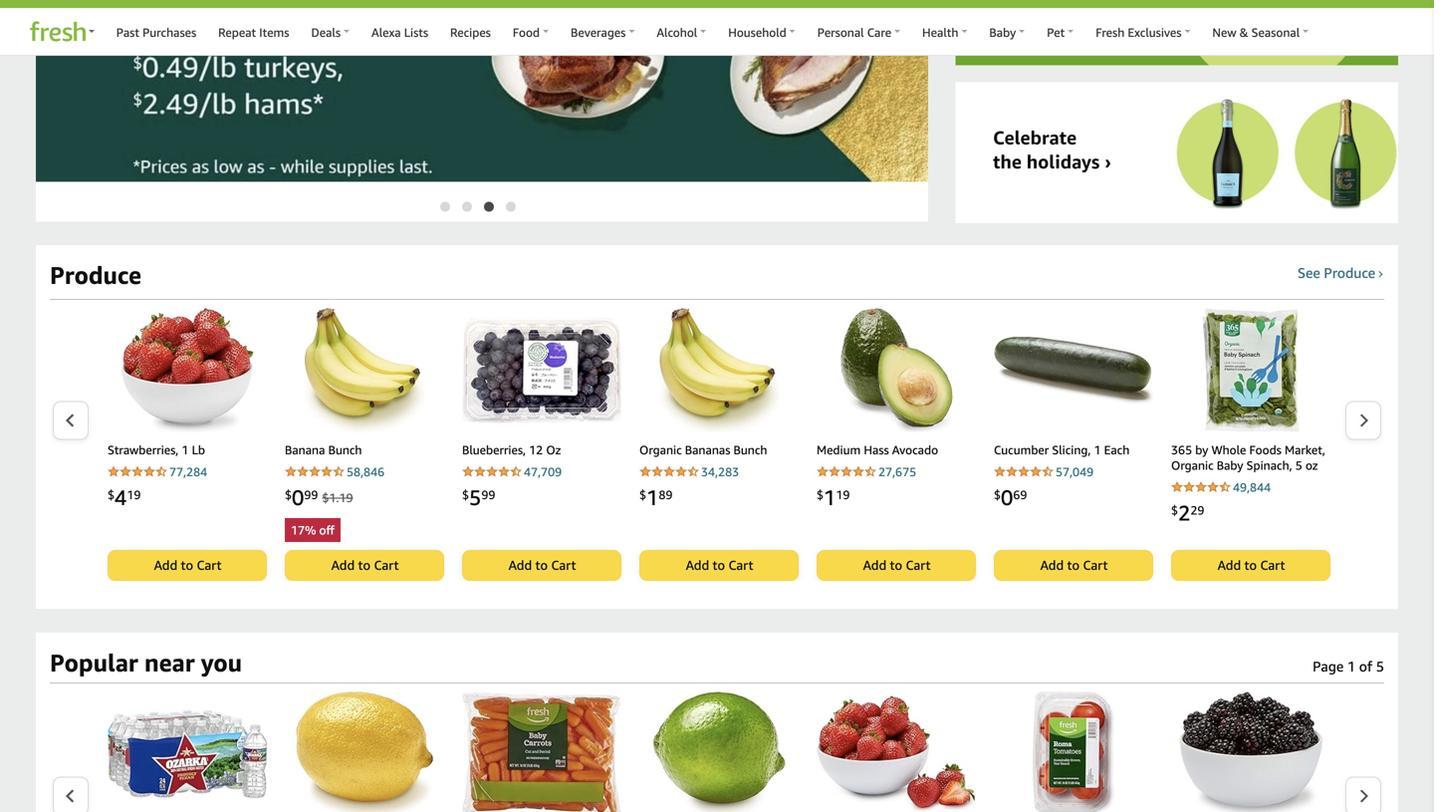 Task type: vqa. For each thing, say whether or not it's contained in the screenshot.
'AMAZON BASICS LOGO' on the left top of page
no



Task type: describe. For each thing, give the bounding box(es) containing it.
$ 5 99
[[462, 485, 496, 510]]

past
[[116, 25, 139, 39]]

organic bananas bunch link
[[640, 442, 799, 461]]

medium
[[817, 443, 861, 457]]

pet
[[1047, 25, 1065, 39]]

add for $ 5 99
[[509, 557, 532, 573]]

34,283
[[701, 465, 739, 479]]

1 for $ 1 89
[[647, 485, 659, 510]]

new & seasonal link
[[1202, 16, 1320, 47]]

&
[[1240, 25, 1249, 39]]

4
[[115, 485, 127, 510]]

$ for $ 4 19
[[108, 488, 115, 502]]

off
[[319, 523, 335, 537]]

$1.19
[[322, 491, 353, 504]]

58,846
[[347, 465, 385, 479]]

celebrate the holidays image
[[834, 82, 1435, 223]]

fresh
[[1096, 25, 1125, 39]]

to for $ 0 69
[[1068, 557, 1080, 573]]

foods
[[1250, 443, 1282, 457]]

past purchases link
[[105, 16, 207, 47]]

repeat items
[[218, 25, 289, 39]]

to for $ 4 19
[[181, 557, 193, 573]]

to for $ 5 99
[[536, 557, 548, 573]]

past purchases
[[116, 25, 196, 39]]

cart for $ 4 19
[[197, 557, 222, 573]]

fresh brand – roma tomatoes, 16 oz image
[[1033, 691, 1115, 812]]

page 1 of 5
[[1313, 658, 1385, 675]]

2 vertical spatial 5
[[1377, 658, 1385, 675]]

57,049 link
[[994, 463, 1154, 481]]

household link
[[718, 16, 807, 47]]

beverages link
[[560, 16, 646, 47]]

hass
[[864, 443, 889, 457]]

banana bunch image
[[304, 308, 425, 432]]

strawberries, 1 lb
[[108, 443, 205, 457]]

page
[[1313, 658, 1344, 675]]

medium hass avocado
[[817, 443, 939, 457]]

alexa lists
[[372, 25, 428, 39]]

repeat
[[218, 25, 256, 39]]

food link
[[502, 16, 560, 47]]

blueberries,
[[462, 443, 526, 457]]

0 horizontal spatial baby
[[990, 25, 1016, 39]]

$ 1 19
[[817, 485, 850, 510]]

fresh brand – cut and peeled baby carrots, 16 oz image
[[462, 693, 622, 812]]

see produce
[[1298, 265, 1376, 281]]

blueberries, 12 oz image
[[462, 317, 622, 423]]

5 inside list item
[[469, 485, 482, 510]]

add to cart submit for $ 2 29
[[1173, 551, 1330, 580]]

$ for $ 0 69
[[994, 488, 1001, 502]]

1 0 list item from the left
[[285, 308, 444, 581]]

$ 4 19
[[108, 485, 141, 510]]

2 0 list item from the left
[[994, 308, 1154, 581]]

add to cart for $ 0 69
[[1041, 557, 1108, 573]]

1 for strawberries, 1 lb
[[182, 443, 189, 457]]

1 inside "link"
[[1094, 443, 1101, 457]]

99 for 5
[[482, 488, 496, 502]]

27,675 link
[[817, 463, 976, 481]]

$ 0 69
[[994, 485, 1028, 510]]

$ for $ 1 19
[[817, 488, 824, 502]]

0 horizontal spatial produce
[[50, 261, 142, 289]]

add for $ 2 29
[[1218, 557, 1242, 573]]

blueberries, 12 oz link
[[462, 442, 622, 461]]

34,283 link
[[640, 463, 799, 481]]

next image
[[1359, 413, 1370, 428]]

organic inside organic bananas bunch 'link'
[[640, 443, 682, 457]]

0 for $ 0 69
[[1001, 485, 1014, 510]]

27,675
[[879, 465, 917, 479]]

add to cart submit for $ 5 99
[[463, 551, 621, 580]]

add to cart submit for $ 1 19
[[818, 551, 975, 580]]

health link
[[912, 16, 979, 47]]

baby link
[[979, 16, 1036, 47]]

items
[[259, 25, 289, 39]]

oz
[[1306, 458, 1319, 472]]

365 by whole foods market, organic baby spinach, 5 oz
[[1172, 443, 1326, 472]]

cart for $ 1 19
[[906, 557, 931, 573]]

care
[[868, 25, 892, 39]]

alexa lists link
[[361, 16, 439, 47]]

near
[[144, 648, 195, 677]]

77,284
[[169, 465, 207, 479]]

beverages
[[571, 25, 626, 39]]

ozarka brand 100% natural spring water plastic bottles, 16.9 oz (pack of 24) image
[[108, 709, 267, 798]]

amazon fresh logo image
[[26, 21, 85, 46]]

$ 2 29
[[1172, 500, 1205, 525]]

food
[[513, 25, 540, 39]]

365 by whole foods market, organic baby spinach, 5 oz link
[[1172, 442, 1331, 476]]

health
[[923, 25, 959, 39]]

1 for page 1 of 5
[[1348, 658, 1356, 675]]

bananas
[[685, 443, 731, 457]]

cart for $ 2 29
[[1261, 557, 1286, 573]]

19 for 1
[[836, 488, 850, 502]]

organic bananas bunch
[[640, 443, 768, 457]]

baby inside 365 by whole foods market, organic baby spinach, 5 oz
[[1217, 458, 1244, 472]]

alcohol link
[[646, 16, 718, 47]]

29
[[1191, 503, 1205, 517]]

bunch inside organic bananas bunch 'link'
[[734, 443, 768, 457]]

fresh exclusives link
[[1085, 16, 1202, 47]]

organic strawberries, 1 lb image
[[817, 696, 976, 812]]

blueberries, 12 oz
[[462, 443, 561, 457]]

12
[[529, 443, 543, 457]]

17% off
[[291, 523, 335, 537]]

to for $ 1 89
[[713, 557, 725, 573]]

1 1 list item from the left
[[640, 308, 799, 581]]

$ for $ 0 99 $1.19
[[285, 488, 292, 502]]

2 add to cart submit from the left
[[286, 551, 443, 580]]

77,284 link
[[108, 463, 267, 481]]

previous image
[[65, 413, 76, 428]]

19 for 4
[[127, 488, 141, 502]]

popular
[[50, 648, 138, 677]]

lime regular conventional, 1 each image
[[653, 691, 785, 812]]

personal care link
[[807, 16, 912, 47]]

$ 0 99 $1.19
[[285, 485, 353, 510]]

repeat items link
[[207, 16, 300, 47]]



Task type: locate. For each thing, give the bounding box(es) containing it.
6 add to cart submit from the left
[[995, 551, 1153, 580]]

57,049
[[1056, 465, 1094, 479]]

add to cart submit down 89
[[641, 551, 798, 580]]

list containing 4
[[90, 308, 1435, 581]]

5 list item
[[462, 308, 622, 581]]

49,844
[[1233, 480, 1271, 494]]

1 for $ 1 19
[[824, 485, 836, 510]]

add inside '4' list item
[[154, 557, 177, 573]]

0 horizontal spatial 0 list item
[[285, 308, 444, 581]]

bunch up 34,283
[[734, 443, 768, 457]]

cart inside 2 list item
[[1261, 557, 1286, 573]]

1 horizontal spatial 1 list item
[[817, 308, 976, 581]]

strawberries, 1 lb link
[[108, 442, 267, 461]]

whole
[[1212, 443, 1247, 457]]

1 horizontal spatial baby
[[1217, 458, 1244, 472]]

add to cart down 57,049 link
[[1041, 557, 1108, 573]]

4 cart from the left
[[729, 557, 754, 573]]

oz
[[546, 443, 561, 457]]

baby down whole
[[1217, 458, 1244, 472]]

0 list item
[[285, 308, 444, 581], [994, 308, 1154, 581]]

1 down organic bananas bunch
[[647, 485, 659, 510]]

1 horizontal spatial bunch
[[734, 443, 768, 457]]

cart down 34,283
[[729, 557, 754, 573]]

add for $ 1 89
[[686, 557, 710, 573]]

0 vertical spatial baby
[[990, 25, 1016, 39]]

5 inside 365 by whole foods market, organic baby spinach, 5 oz
[[1296, 458, 1303, 472]]

2 99 from the left
[[482, 488, 496, 502]]

add to cart for $ 1 19
[[863, 557, 931, 573]]

6 cart from the left
[[1083, 557, 1108, 573]]

1 add to cart submit from the left
[[109, 551, 266, 580]]

add to cart submit down $ 1 19 at the right bottom
[[818, 551, 975, 580]]

cart for $ 1 89
[[729, 557, 754, 573]]

add down 47,709 link
[[509, 557, 532, 573]]

99 for 0
[[304, 488, 318, 502]]

blackberries, 6 oz image
[[1180, 691, 1323, 812]]

cucumber slicing, 1 each
[[994, 443, 1130, 457]]

$ inside $ 0 69
[[994, 488, 1001, 502]]

add to cart down 49,844 link
[[1218, 557, 1286, 573]]

market,
[[1285, 443, 1326, 457]]

1 horizontal spatial 0
[[1001, 485, 1014, 510]]

produce
[[50, 261, 142, 289], [1325, 265, 1376, 281]]

strawberries, 1 lb image
[[121, 308, 253, 432]]

7 add to cart submit from the left
[[1173, 551, 1330, 580]]

baby left pet
[[990, 25, 1016, 39]]

see
[[1298, 265, 1321, 281]]

list for produce
[[90, 308, 1435, 581]]

0 horizontal spatial bunch
[[328, 443, 362, 457]]

7 cart from the left
[[1261, 557, 1286, 573]]

0 vertical spatial organic
[[640, 443, 682, 457]]

seasonal
[[1252, 25, 1300, 39]]

19 down strawberries,
[[127, 488, 141, 502]]

2 add to cart from the left
[[331, 557, 399, 573]]

add to cart submit inside '4' list item
[[109, 551, 266, 580]]

strawberries,
[[108, 443, 179, 457]]

deals link
[[300, 16, 361, 47]]

popular near you
[[50, 648, 242, 677]]

add down 49,844 link
[[1218, 557, 1242, 573]]

1 list item
[[640, 308, 799, 581], [817, 308, 976, 581]]

1 vertical spatial list
[[90, 691, 1435, 812]]

to inside 2 list item
[[1245, 557, 1257, 573]]

3 add to cart from the left
[[509, 557, 576, 573]]

0 up 17% on the bottom left
[[292, 485, 304, 510]]

1 horizontal spatial 0 list item
[[994, 308, 1154, 581]]

4 add to cart from the left
[[686, 557, 754, 573]]

add down 27,675 link
[[863, 557, 887, 573]]

0 horizontal spatial 0
[[292, 485, 304, 510]]

organic up 89
[[640, 443, 682, 457]]

1 left of at the right bottom of the page
[[1348, 658, 1356, 675]]

add to cart submit for $ 0 69
[[995, 551, 1153, 580]]

99 left $1.19
[[304, 488, 318, 502]]

$ inside $ 1 19
[[817, 488, 824, 502]]

add down 57,049 link
[[1041, 557, 1064, 573]]

0 for $ 0 99 $1.19
[[292, 485, 304, 510]]

2 to from the left
[[358, 557, 371, 573]]

cart for $ 0 69
[[1083, 557, 1108, 573]]

5 left oz
[[1296, 458, 1303, 472]]

add to cart down 27,675 link
[[863, 557, 931, 573]]

avocado
[[892, 443, 939, 457]]

2 list item
[[1172, 308, 1331, 581]]

cart down 49,844
[[1261, 557, 1286, 573]]

of
[[1360, 658, 1373, 675]]

99 inside $ 5 99
[[482, 488, 496, 502]]

1 0 from the left
[[292, 485, 304, 510]]

add for $ 4 19
[[154, 557, 177, 573]]

deals
[[311, 25, 341, 39]]

add down '34,283' link
[[686, 557, 710, 573]]

household
[[729, 25, 787, 39]]

2 1 list item from the left
[[817, 308, 976, 581]]

recipes link
[[439, 16, 502, 47]]

$ down "blueberries,"
[[462, 488, 469, 502]]

lb
[[192, 443, 205, 457]]

medium hass avocado image
[[840, 308, 953, 432]]

each
[[1105, 443, 1130, 457]]

alexa
[[372, 25, 401, 39]]

99
[[304, 488, 318, 502], [482, 488, 496, 502]]

6 add from the left
[[1041, 557, 1064, 573]]

1 horizontal spatial produce
[[1325, 265, 1376, 281]]

add to cart submit down $ 4 19
[[109, 551, 266, 580]]

3 to from the left
[[536, 557, 548, 573]]

add to cart for $ 4 19
[[154, 557, 222, 573]]

5 to from the left
[[890, 557, 903, 573]]

Add to Cart submit
[[109, 551, 266, 580], [286, 551, 443, 580], [463, 551, 621, 580], [641, 551, 798, 580], [818, 551, 975, 580], [995, 551, 1153, 580], [1173, 551, 1330, 580]]

add to cart inside 2 list item
[[1218, 557, 1286, 573]]

$ inside $ 5 99
[[462, 488, 469, 502]]

1 add from the left
[[154, 557, 177, 573]]

$ for $ 1 89
[[640, 488, 647, 502]]

organic down by
[[1172, 458, 1214, 472]]

19 down medium
[[836, 488, 850, 502]]

see produce link
[[1298, 263, 1385, 283]]

cart down '47,709'
[[551, 557, 576, 573]]

4 list item
[[108, 308, 267, 581]]

2
[[1179, 500, 1191, 525]]

6 to from the left
[[1068, 557, 1080, 573]]

previous image
[[65, 789, 76, 804]]

add down 77,284 link
[[154, 557, 177, 573]]

$ left 89
[[640, 488, 647, 502]]

add to cart submit for $ 1 89
[[641, 551, 798, 580]]

5 down "blueberries,"
[[469, 485, 482, 510]]

47,709
[[524, 465, 562, 479]]

0 down cucumber
[[1001, 485, 1014, 510]]

add to cart submit inside 2 list item
[[1173, 551, 1330, 580]]

0 vertical spatial 5
[[1296, 458, 1303, 472]]

add to cart submit down $ 5 99
[[463, 551, 621, 580]]

$ inside $ 2 29
[[1172, 503, 1179, 517]]

0 horizontal spatial organic
[[640, 443, 682, 457]]

89
[[659, 488, 673, 502]]

5 right of at the right bottom of the page
[[1377, 658, 1385, 675]]

69
[[1014, 488, 1028, 502]]

cucumber
[[994, 443, 1049, 457]]

next image
[[1359, 789, 1370, 804]]

1 vertical spatial baby
[[1217, 458, 1244, 472]]

cucumber slicing, 1 each link
[[994, 442, 1154, 461]]

add inside 5 list item
[[509, 557, 532, 573]]

1
[[182, 443, 189, 457], [1094, 443, 1101, 457], [647, 485, 659, 510], [824, 485, 836, 510], [1348, 658, 1356, 675]]

$ down strawberries,
[[108, 488, 115, 502]]

2 0 from the left
[[1001, 485, 1014, 510]]

cart down 57,049
[[1083, 557, 1108, 573]]

pet link
[[1036, 16, 1085, 47]]

add to cart for $ 1 89
[[686, 557, 754, 573]]

17%
[[291, 523, 316, 537]]

organic bananas bunch image
[[659, 308, 779, 432]]

recipes
[[450, 25, 491, 39]]

slicing,
[[1053, 443, 1091, 457]]

lemon reg conventional, 1 each image
[[296, 691, 433, 812]]

2 horizontal spatial 5
[[1377, 658, 1385, 675]]

$ for $ 2 29
[[1172, 503, 1179, 517]]

5 add to cart submit from the left
[[818, 551, 975, 580]]

4 to from the left
[[713, 557, 725, 573]]

add to cart down '34,283' link
[[686, 557, 754, 573]]

list
[[90, 308, 1435, 581], [90, 691, 1435, 812]]

$ inside $ 4 19
[[108, 488, 115, 502]]

bunch inside banana bunch link
[[328, 443, 362, 457]]

99 inside $ 0 99 $1.19
[[304, 488, 318, 502]]

add
[[154, 557, 177, 573], [331, 557, 355, 573], [509, 557, 532, 573], [686, 557, 710, 573], [863, 557, 887, 573], [1041, 557, 1064, 573], [1218, 557, 1242, 573]]

list for popular near you
[[90, 691, 1435, 812]]

3 add from the left
[[509, 557, 532, 573]]

1 cart from the left
[[197, 557, 222, 573]]

1 horizontal spatial 19
[[836, 488, 850, 502]]

7 add to cart from the left
[[1218, 557, 1286, 573]]

5
[[1296, 458, 1303, 472], [469, 485, 482, 510], [1377, 658, 1385, 675]]

cucumber slicing, 1 each image
[[994, 336, 1154, 404]]

new & seasonal
[[1213, 25, 1300, 39]]

7 to from the left
[[1245, 557, 1257, 573]]

lists
[[404, 25, 428, 39]]

47,709 link
[[462, 463, 622, 481]]

cart for $ 5 99
[[551, 557, 576, 573]]

365 by whole foods market, organic baby spinach, 5 oz image
[[1202, 308, 1300, 432]]

add to cart down 77,284 link
[[154, 557, 222, 573]]

2 bunch from the left
[[734, 443, 768, 457]]

add to cart for $ 2 29
[[1218, 557, 1286, 573]]

19 inside $ 4 19
[[127, 488, 141, 502]]

1 add to cart from the left
[[154, 557, 222, 573]]

bunch up 58,846 link
[[328, 443, 362, 457]]

1 list from the top
[[90, 308, 1435, 581]]

spinach,
[[1247, 458, 1293, 472]]

19
[[127, 488, 141, 502], [836, 488, 850, 502]]

to for $ 2 29
[[1245, 557, 1257, 573]]

add to cart submit down off
[[286, 551, 443, 580]]

by
[[1196, 443, 1209, 457]]

add to cart submit down 29
[[1173, 551, 1330, 580]]

5 add to cart from the left
[[863, 557, 931, 573]]

cart down 77,284
[[197, 557, 222, 573]]

$ up 17% on the bottom left
[[285, 488, 292, 502]]

add for $ 0 69
[[1041, 557, 1064, 573]]

3 cart from the left
[[551, 557, 576, 573]]

1 horizontal spatial organic
[[1172, 458, 1214, 472]]

to inside '4' list item
[[181, 557, 193, 573]]

$ left 69
[[994, 488, 1001, 502]]

add to cart down 47,709 link
[[509, 557, 576, 573]]

$ down medium
[[817, 488, 824, 502]]

add to cart inside '4' list item
[[154, 557, 222, 573]]

personal care
[[818, 25, 892, 39]]

2 cart from the left
[[374, 557, 399, 573]]

6 add to cart from the left
[[1041, 557, 1108, 573]]

$ left 29
[[1172, 503, 1179, 517]]

cart down 27,675
[[906, 557, 931, 573]]

3 add to cart submit from the left
[[463, 551, 621, 580]]

add to cart submit inside 5 list item
[[463, 551, 621, 580]]

99 down "blueberries,"
[[482, 488, 496, 502]]

2 list from the top
[[90, 691, 1435, 812]]

purchases
[[143, 25, 196, 39]]

49,844 link
[[1172, 478, 1331, 496]]

add to cart submit for $ 4 19
[[109, 551, 266, 580]]

organic inside 365 by whole foods market, organic baby spinach, 5 oz
[[1172, 458, 1214, 472]]

cart
[[197, 557, 222, 573], [374, 557, 399, 573], [551, 557, 576, 573], [729, 557, 754, 573], [906, 557, 931, 573], [1083, 557, 1108, 573], [1261, 557, 1286, 573]]

to
[[181, 557, 193, 573], [358, 557, 371, 573], [536, 557, 548, 573], [713, 557, 725, 573], [890, 557, 903, 573], [1068, 557, 1080, 573], [1245, 557, 1257, 573]]

$ inside $ 0 99 $1.19
[[285, 488, 292, 502]]

banana bunch
[[285, 443, 362, 457]]

organic
[[640, 443, 682, 457], [1172, 458, 1214, 472]]

5 add from the left
[[863, 557, 887, 573]]

to for $ 1 19
[[890, 557, 903, 573]]

4 add from the left
[[686, 557, 710, 573]]

banana
[[285, 443, 325, 457]]

1 inside '4' list item
[[182, 443, 189, 457]]

add to cart down off
[[331, 557, 399, 573]]

add down off
[[331, 557, 355, 573]]

cart down '58,846' at bottom
[[374, 557, 399, 573]]

19 inside $ 1 19
[[836, 488, 850, 502]]

cart inside '4' list item
[[197, 557, 222, 573]]

add to cart for $ 5 99
[[509, 557, 576, 573]]

you
[[201, 648, 242, 677]]

2 19 from the left
[[836, 488, 850, 502]]

$ for $ 5 99
[[462, 488, 469, 502]]

365
[[1172, 443, 1193, 457]]

add to cart inside 5 list item
[[509, 557, 576, 573]]

1 vertical spatial organic
[[1172, 458, 1214, 472]]

1 horizontal spatial 99
[[482, 488, 496, 502]]

5 cart from the left
[[906, 557, 931, 573]]

personal
[[818, 25, 864, 39]]

to inside 5 list item
[[536, 557, 548, 573]]

$ inside $ 1 89
[[640, 488, 647, 502]]

add to cart submit down 69
[[995, 551, 1153, 580]]

0 horizontal spatial 19
[[127, 488, 141, 502]]

$ 1 89
[[640, 485, 673, 510]]

2 add from the left
[[331, 557, 355, 573]]

add inside 2 list item
[[1218, 557, 1242, 573]]

new
[[1213, 25, 1237, 39]]

cart inside 5 list item
[[551, 557, 576, 573]]

0 vertical spatial list
[[90, 308, 1435, 581]]

0 horizontal spatial 99
[[304, 488, 318, 502]]

0 horizontal spatial 1 list item
[[640, 308, 799, 581]]

0 horizontal spatial 5
[[469, 485, 482, 510]]

fresh exclusives
[[1096, 25, 1182, 39]]

produce inside the see produce link
[[1325, 265, 1376, 281]]

1 99 from the left
[[304, 488, 318, 502]]

7 add from the left
[[1218, 557, 1242, 573]]

4 add to cart submit from the left
[[641, 551, 798, 580]]

1 horizontal spatial 5
[[1296, 458, 1303, 472]]

add for $ 1 19
[[863, 557, 887, 573]]

1 bunch from the left
[[328, 443, 362, 457]]

1 down medium
[[824, 485, 836, 510]]

1 19 from the left
[[127, 488, 141, 502]]

1 left lb on the bottom of page
[[182, 443, 189, 457]]

1 to from the left
[[181, 557, 193, 573]]

banana bunch link
[[285, 442, 444, 461]]

1 vertical spatial 5
[[469, 485, 482, 510]]

1 left each
[[1094, 443, 1101, 457]]



